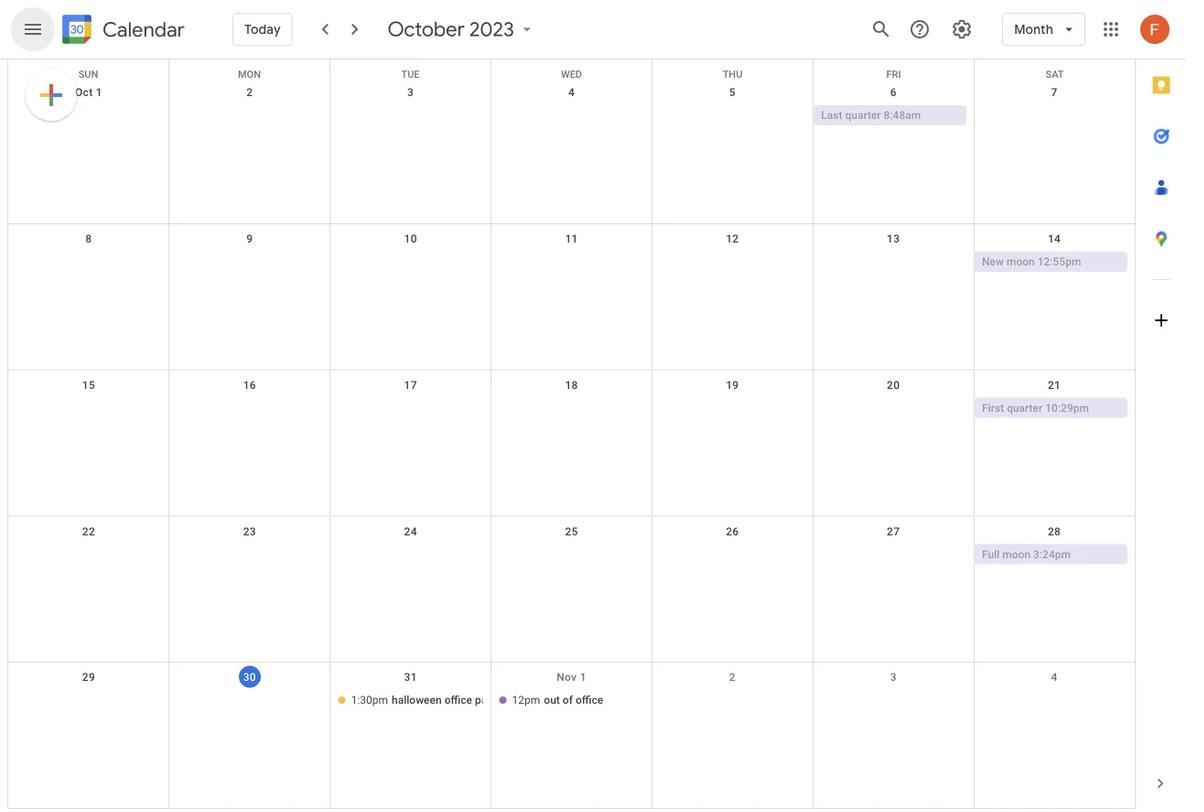 Task type: vqa. For each thing, say whether or not it's contained in the screenshot.
The March 6 element
no



Task type: locate. For each thing, give the bounding box(es) containing it.
12pm out of office
[[512, 694, 604, 707]]

row containing oct 1
[[8, 78, 1136, 224]]

cell down 27
[[813, 544, 974, 566]]

0 horizontal spatial 1
[[96, 86, 102, 99]]

row containing 30
[[8, 663, 1136, 809]]

row containing 22
[[8, 517, 1136, 663]]

first
[[983, 402, 1005, 414]]

1 horizontal spatial 4
[[1052, 671, 1058, 684]]

2
[[247, 86, 253, 99], [730, 671, 736, 684]]

21
[[1048, 379, 1062, 392]]

10:29pm
[[1046, 402, 1090, 414]]

office
[[445, 694, 472, 707], [576, 694, 604, 707]]

row containing 8
[[8, 224, 1136, 370]]

moon right full
[[1003, 548, 1031, 561]]

party
[[475, 694, 500, 707]]

3
[[408, 86, 414, 99], [891, 671, 897, 684]]

0 vertical spatial 4
[[569, 86, 575, 99]]

1 vertical spatial 1
[[580, 671, 587, 684]]

5 row from the top
[[8, 517, 1136, 663]]

moon inside button
[[1007, 255, 1035, 268]]

row containing 15
[[8, 370, 1136, 517]]

new
[[983, 255, 1005, 268]]

0 vertical spatial 2
[[247, 86, 253, 99]]

grid
[[7, 60, 1136, 809]]

4 row from the top
[[8, 370, 1136, 517]]

1 for oct 1
[[96, 86, 102, 99]]

sat
[[1046, 69, 1065, 80]]

quarter right first
[[1007, 402, 1043, 414]]

6
[[891, 86, 897, 99]]

1 horizontal spatial 2
[[730, 671, 736, 684]]

cell down "mon"
[[169, 105, 330, 127]]

new moon 12:55pm button
[[974, 252, 1128, 272]]

of
[[563, 694, 573, 707]]

2 office from the left
[[576, 694, 604, 707]]

22
[[82, 525, 95, 538]]

12pm
[[512, 694, 541, 707]]

11
[[565, 232, 578, 245]]

quarter right 'last'
[[846, 109, 881, 122]]

office right of
[[576, 694, 604, 707]]

today
[[244, 21, 281, 38]]

oct 1
[[75, 86, 102, 99]]

1 horizontal spatial office
[[576, 694, 604, 707]]

1 horizontal spatial 3
[[891, 671, 897, 684]]

moon
[[1007, 255, 1035, 268], [1003, 548, 1031, 561]]

1 row from the top
[[8, 60, 1135, 80]]

1 office from the left
[[445, 694, 472, 707]]

7
[[1052, 86, 1058, 99]]

0 vertical spatial 3
[[408, 86, 414, 99]]

out
[[544, 694, 560, 707]]

office left the "party"
[[445, 694, 472, 707]]

moon right new
[[1007, 255, 1035, 268]]

2023
[[470, 16, 515, 42]]

0 horizontal spatial 3
[[408, 86, 414, 99]]

0 vertical spatial 1
[[96, 86, 102, 99]]

october
[[388, 16, 465, 42]]

1:30pm halloween office party
[[351, 694, 500, 707]]

29
[[82, 671, 95, 684]]

1 horizontal spatial quarter
[[1007, 402, 1043, 414]]

1 vertical spatial 2
[[730, 671, 736, 684]]

full moon 3:24pm button
[[974, 544, 1128, 564]]

0 horizontal spatial office
[[445, 694, 472, 707]]

tab list
[[1136, 60, 1187, 758]]

calendar heading
[[99, 17, 185, 43]]

row
[[8, 60, 1135, 80], [8, 78, 1136, 224], [8, 224, 1136, 370], [8, 370, 1136, 517], [8, 517, 1136, 663], [8, 663, 1136, 809]]

0 vertical spatial quarter
[[846, 109, 881, 122]]

6 row from the top
[[8, 663, 1136, 809]]

today button
[[233, 7, 293, 51]]

2 row from the top
[[8, 78, 1136, 224]]

1 for nov 1
[[580, 671, 587, 684]]

cell down oct 1 on the left of page
[[8, 105, 169, 127]]

9
[[247, 232, 253, 245]]

1 right the oct
[[96, 86, 102, 99]]

3 row from the top
[[8, 224, 1136, 370]]

quarter
[[846, 109, 881, 122], [1007, 402, 1043, 414]]

8
[[85, 232, 92, 245]]

5
[[730, 86, 736, 99]]

4
[[569, 86, 575, 99], [1052, 671, 1058, 684]]

moon inside button
[[1003, 548, 1031, 561]]

1 horizontal spatial 1
[[580, 671, 587, 684]]

0 horizontal spatial quarter
[[846, 109, 881, 122]]

23
[[243, 525, 256, 538]]

8:48am
[[884, 109, 921, 122]]

1 vertical spatial quarter
[[1007, 402, 1043, 414]]

16
[[243, 379, 256, 392]]

0 vertical spatial moon
[[1007, 255, 1035, 268]]

cell down the 20
[[813, 398, 974, 420]]

grid containing oct 1
[[7, 60, 1136, 809]]

1 vertical spatial moon
[[1003, 548, 1031, 561]]

new moon 12:55pm
[[983, 255, 1082, 268]]

1
[[96, 86, 102, 99], [580, 671, 587, 684]]

wed
[[561, 69, 582, 80]]

cell
[[8, 105, 169, 127], [169, 105, 330, 127], [652, 105, 813, 127], [813, 252, 974, 274], [8, 398, 169, 420], [813, 398, 974, 420], [8, 544, 169, 566], [813, 544, 974, 566], [8, 691, 169, 713]]

1 right nov
[[580, 671, 587, 684]]

1:30pm
[[351, 694, 388, 707]]



Task type: describe. For each thing, give the bounding box(es) containing it.
oct
[[75, 86, 93, 99]]

first quarter 10:29pm
[[983, 402, 1090, 414]]

15
[[82, 379, 95, 392]]

17
[[404, 379, 417, 392]]

1 vertical spatial 3
[[891, 671, 897, 684]]

10
[[404, 232, 417, 245]]

26
[[726, 525, 739, 538]]

full moon 3:24pm
[[983, 548, 1071, 561]]

halloween
[[392, 694, 442, 707]]

25
[[565, 525, 578, 538]]

first quarter 10:29pm button
[[974, 398, 1128, 418]]

moon for full
[[1003, 548, 1031, 561]]

moon for new
[[1007, 255, 1035, 268]]

0 horizontal spatial 2
[[247, 86, 253, 99]]

october 2023
[[388, 16, 515, 42]]

row containing sun
[[8, 60, 1135, 80]]

nov
[[557, 671, 577, 684]]

last quarter 8:48am
[[822, 109, 921, 122]]

fri
[[887, 69, 902, 80]]

last quarter 8:48am button
[[813, 105, 967, 125]]

full
[[983, 548, 1000, 561]]

month button
[[1003, 7, 1086, 51]]

12
[[726, 232, 739, 245]]

nov 1
[[557, 671, 587, 684]]

month
[[1015, 21, 1054, 38]]

24
[[404, 525, 417, 538]]

tue
[[402, 69, 420, 80]]

main drawer image
[[22, 18, 44, 40]]

cell down 5
[[652, 105, 813, 127]]

31
[[404, 671, 417, 684]]

12:55pm
[[1038, 255, 1082, 268]]

19
[[726, 379, 739, 392]]

cell down 22
[[8, 544, 169, 566]]

30
[[243, 671, 256, 684]]

cell down 15
[[8, 398, 169, 420]]

calendar
[[103, 17, 185, 43]]

cell down 29
[[8, 691, 169, 713]]

cell down the 13
[[813, 252, 974, 274]]

quarter for 10:29pm
[[1007, 402, 1043, 414]]

18
[[565, 379, 578, 392]]

3:24pm
[[1034, 548, 1071, 561]]

0 horizontal spatial 4
[[569, 86, 575, 99]]

13
[[887, 232, 900, 245]]

1 vertical spatial 4
[[1052, 671, 1058, 684]]

quarter for 8:48am
[[846, 109, 881, 122]]

mon
[[238, 69, 261, 80]]

october 2023 button
[[381, 16, 544, 42]]

14
[[1048, 232, 1062, 245]]

28
[[1048, 525, 1062, 538]]

settings menu image
[[952, 18, 974, 40]]

27
[[887, 525, 900, 538]]

last
[[822, 109, 843, 122]]

calendar element
[[59, 11, 185, 51]]

sun
[[78, 69, 98, 80]]

thu
[[723, 69, 743, 80]]

20
[[887, 379, 900, 392]]



